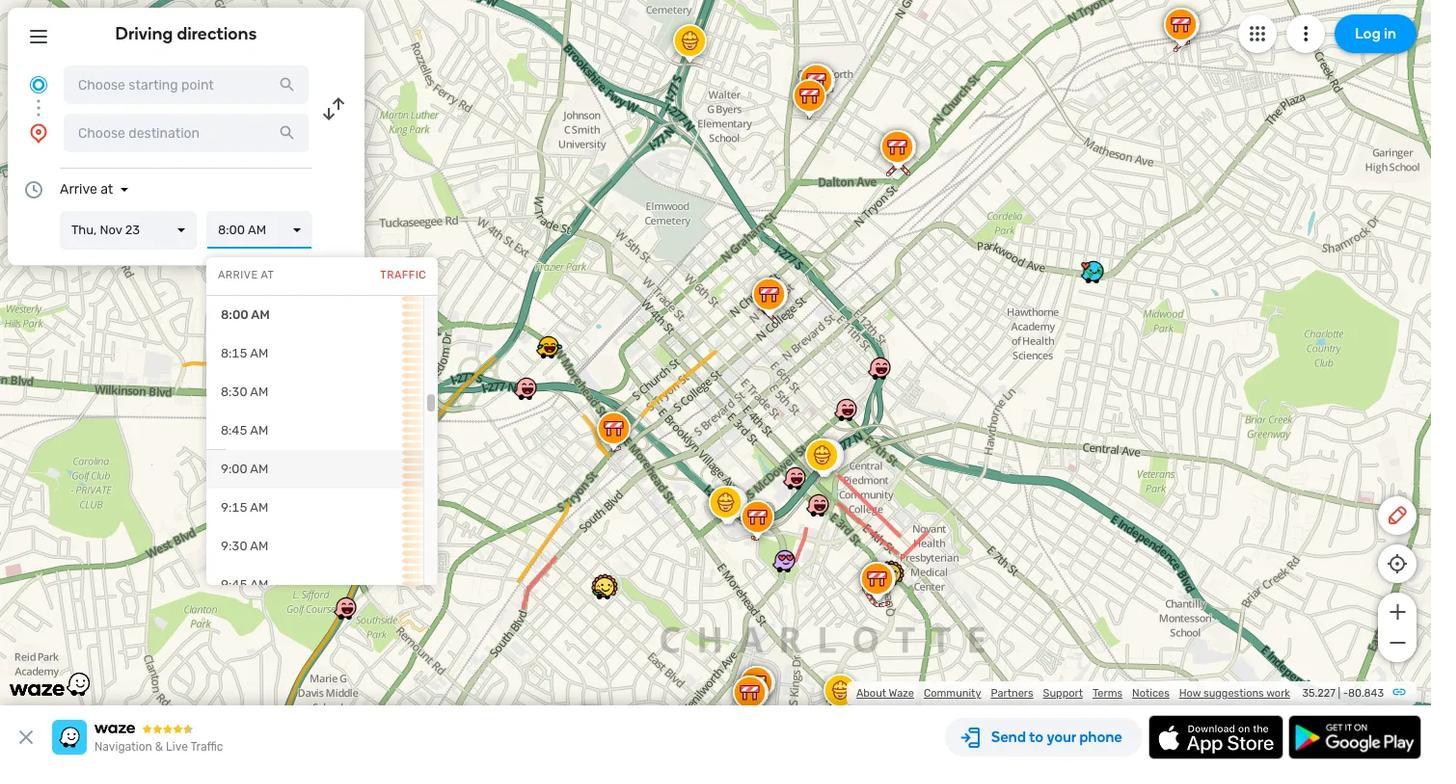 Task type: locate. For each thing, give the bounding box(es) containing it.
am for 8:45 am option
[[250, 424, 269, 438]]

clock image
[[22, 178, 45, 202]]

9:15 am option
[[206, 489, 424, 528]]

am
[[248, 223, 266, 237], [251, 308, 270, 322], [250, 346, 269, 361], [250, 385, 269, 399], [250, 424, 269, 438], [250, 462, 269, 477], [250, 501, 269, 515], [250, 539, 269, 554], [250, 578, 269, 592]]

how
[[1180, 688, 1202, 700]]

9:45 am
[[221, 578, 269, 592]]

am for 9:30 am option
[[250, 539, 269, 554]]

0 vertical spatial 8:00
[[218, 223, 245, 237]]

-
[[1344, 688, 1349, 700]]

8:45
[[221, 424, 247, 438]]

1 horizontal spatial arrive at
[[218, 269, 274, 282]]

9:00 am
[[221, 462, 269, 477]]

pencil image
[[1387, 505, 1410, 528]]

1 vertical spatial 8:00 am
[[221, 308, 270, 322]]

8:00 am
[[218, 223, 266, 237], [221, 308, 270, 322]]

1 vertical spatial arrive at
[[218, 269, 274, 282]]

driving
[[115, 23, 173, 44]]

thu, nov 23
[[71, 223, 140, 237]]

1 horizontal spatial at
[[261, 269, 274, 282]]

1 vertical spatial 8:00
[[221, 308, 248, 322]]

arrive at
[[60, 181, 113, 198], [218, 269, 274, 282]]

at up thu, nov 23
[[100, 181, 113, 198]]

0 vertical spatial arrive at
[[60, 181, 113, 198]]

1 vertical spatial arrive
[[218, 269, 258, 282]]

0 vertical spatial 8:00 am
[[218, 223, 266, 237]]

0 vertical spatial at
[[100, 181, 113, 198]]

notices link
[[1133, 688, 1170, 700]]

am for the 9:00 am option on the left of the page
[[250, 462, 269, 477]]

partners link
[[991, 688, 1034, 700]]

0 horizontal spatial arrive
[[60, 181, 97, 198]]

at
[[100, 181, 113, 198], [261, 269, 274, 282]]

thu,
[[71, 223, 97, 237]]

arrive
[[60, 181, 97, 198], [218, 269, 258, 282]]

80.843
[[1349, 688, 1385, 700]]

0 vertical spatial traffic
[[381, 269, 426, 282]]

8:00
[[218, 223, 245, 237], [221, 308, 248, 322]]

0 horizontal spatial at
[[100, 181, 113, 198]]

0 vertical spatial arrive
[[60, 181, 97, 198]]

terms
[[1093, 688, 1123, 700]]

0 horizontal spatial traffic
[[191, 741, 223, 755]]

8:00 inside list box
[[218, 223, 245, 237]]

9:30 am option
[[206, 528, 424, 566]]

about
[[857, 688, 887, 700]]

1 vertical spatial at
[[261, 269, 274, 282]]

traffic
[[381, 269, 426, 282], [191, 741, 223, 755]]

8:45 am
[[221, 424, 269, 438]]

8:15 am
[[221, 346, 269, 361]]

am inside list box
[[248, 223, 266, 237]]

35.227
[[1303, 688, 1336, 700]]

Choose starting point text field
[[64, 66, 309, 104]]

9:30 am
[[221, 539, 269, 554]]

navigation & live traffic
[[95, 741, 223, 755]]

directions
[[177, 23, 257, 44]]

am for the '9:45 am' option
[[250, 578, 269, 592]]

driving directions
[[115, 23, 257, 44]]

arrive at up thu,
[[60, 181, 113, 198]]

&
[[155, 741, 163, 755]]

at down 8:00 am list box
[[261, 269, 274, 282]]

35.227 | -80.843
[[1303, 688, 1385, 700]]

8:00 am inside option
[[221, 308, 270, 322]]

arrive at down 8:00 am list box
[[218, 269, 274, 282]]

arrive down 8:00 am list box
[[218, 269, 258, 282]]

zoom out image
[[1386, 632, 1410, 655]]

|
[[1339, 688, 1341, 700]]

community
[[924, 688, 982, 700]]

arrive up thu,
[[60, 181, 97, 198]]

23
[[125, 223, 140, 237]]

am inside 'option'
[[250, 501, 269, 515]]

8:00 am list box
[[206, 211, 313, 250]]



Task type: describe. For each thing, give the bounding box(es) containing it.
thu, nov 23 list box
[[60, 211, 197, 250]]

9:15 am
[[221, 501, 269, 515]]

9:30
[[221, 539, 247, 554]]

Choose destination text field
[[64, 114, 309, 152]]

notices
[[1133, 688, 1170, 700]]

navigation
[[95, 741, 152, 755]]

am for '8:30 am' option
[[250, 385, 269, 399]]

9:45
[[221, 578, 247, 592]]

9:00 am option
[[206, 451, 424, 489]]

8:30 am
[[221, 385, 269, 399]]

1 horizontal spatial arrive
[[218, 269, 258, 282]]

am for 8:00 am option
[[251, 308, 270, 322]]

current location image
[[27, 73, 50, 96]]

work
[[1267, 688, 1291, 700]]

8:15
[[221, 346, 247, 361]]

8:45 am option
[[206, 412, 424, 451]]

am for 9:15 am 'option'
[[250, 501, 269, 515]]

about waze link
[[857, 688, 915, 700]]

0 horizontal spatial arrive at
[[60, 181, 113, 198]]

8:30
[[221, 385, 247, 399]]

link image
[[1392, 685, 1408, 700]]

9:15
[[221, 501, 247, 515]]

8:00 inside option
[[221, 308, 248, 322]]

8:00 am inside list box
[[218, 223, 266, 237]]

9:00
[[221, 462, 247, 477]]

8:00 am option
[[206, 296, 424, 335]]

am for "8:15 am" option
[[250, 346, 269, 361]]

nov
[[100, 223, 122, 237]]

partners
[[991, 688, 1034, 700]]

8:15 am option
[[206, 335, 424, 373]]

location image
[[27, 122, 50, 145]]

waze
[[889, 688, 915, 700]]

terms link
[[1093, 688, 1123, 700]]

suggestions
[[1204, 688, 1265, 700]]

about waze community partners support terms notices how suggestions work
[[857, 688, 1291, 700]]

how suggestions work link
[[1180, 688, 1291, 700]]

8:30 am option
[[206, 373, 424, 412]]

x image
[[14, 727, 38, 750]]

1 vertical spatial traffic
[[191, 741, 223, 755]]

1 horizontal spatial traffic
[[381, 269, 426, 282]]

support link
[[1044, 688, 1084, 700]]

zoom in image
[[1386, 601, 1410, 624]]

support
[[1044, 688, 1084, 700]]

community link
[[924, 688, 982, 700]]

live
[[166, 741, 188, 755]]

9:45 am option
[[206, 566, 424, 605]]



Task type: vqa. For each thing, say whether or not it's contained in the screenshot.
destination Button
no



